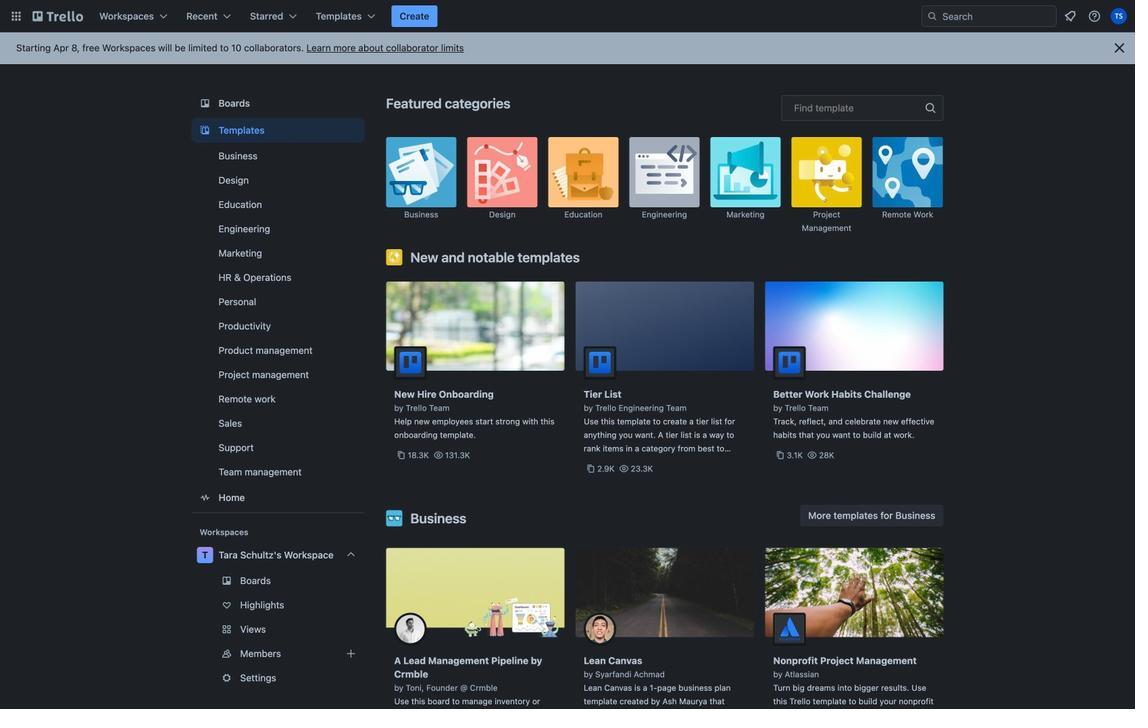 Task type: describe. For each thing, give the bounding box(es) containing it.
open information menu image
[[1088, 9, 1102, 23]]

design icon image
[[467, 137, 538, 208]]

education icon image
[[549, 137, 619, 208]]

1 business icon image from the top
[[386, 137, 457, 208]]

template board image
[[197, 122, 213, 139]]

add image
[[343, 646, 359, 662]]

primary element
[[0, 0, 1136, 32]]

tara schultz (taraschultz7) image
[[1111, 8, 1128, 24]]

trello engineering team image
[[584, 347, 617, 379]]

syarfandi achmad image
[[584, 613, 617, 646]]

trello team image
[[394, 347, 427, 379]]

trello team image
[[774, 347, 806, 379]]

project management icon image
[[792, 137, 862, 208]]

home image
[[197, 490, 213, 506]]

atlassian image
[[774, 613, 806, 646]]



Task type: locate. For each thing, give the bounding box(es) containing it.
search image
[[927, 11, 938, 22]]

None field
[[782, 95, 944, 121]]

toni, founder @ crmble image
[[394, 613, 427, 646]]

business icon image
[[386, 137, 457, 208], [386, 511, 403, 527]]

Search field
[[922, 5, 1057, 27]]

remote work icon image
[[873, 137, 943, 208]]

0 vertical spatial business icon image
[[386, 137, 457, 208]]

1 vertical spatial business icon image
[[386, 511, 403, 527]]

back to home image
[[32, 5, 83, 27]]

board image
[[197, 95, 213, 112]]

marketing icon image
[[711, 137, 781, 208]]

2 business icon image from the top
[[386, 511, 403, 527]]

engineering icon image
[[630, 137, 700, 208]]

0 notifications image
[[1063, 8, 1079, 24]]



Task type: vqa. For each thing, say whether or not it's contained in the screenshot.
Marketing Icon
yes



